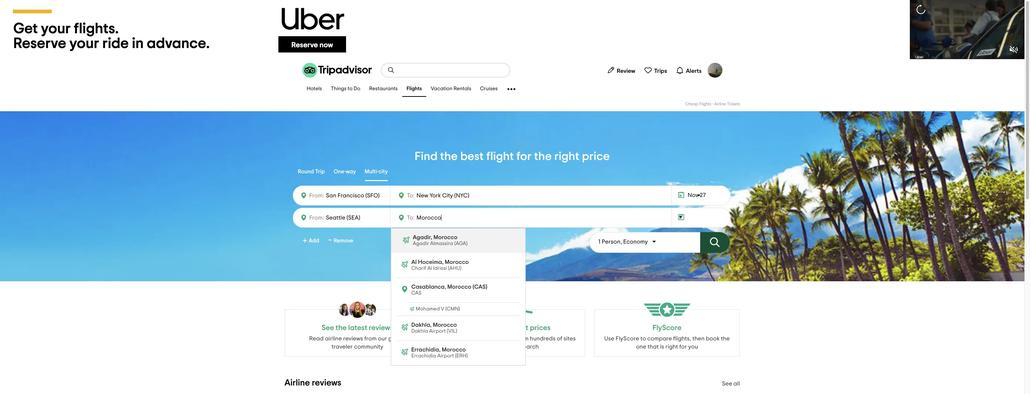 Task type: describe. For each thing, give the bounding box(es) containing it.
+
[[303, 236, 308, 246]]

2 vertical spatial reviews
[[312, 379, 342, 388]]

errachidia, morocco errachidia airport (erh)
[[412, 347, 468, 359]]

add
[[309, 238, 319, 244]]

one
[[637, 344, 647, 350]]

almassira
[[431, 241, 454, 246]]

errachidia,
[[412, 347, 441, 353]]

flight for for
[[487, 151, 514, 162]]

morocco inside al hoceima, morocco charif al idrissi (ahu)
[[445, 259, 469, 265]]

global
[[389, 336, 406, 342]]

airport for dakhla,
[[429, 329, 446, 334]]

1
[[599, 239, 601, 245]]

to: for from where? text field on the left of page
[[407, 193, 415, 199]]

just
[[498, 344, 508, 350]]

morocco for agadir,
[[434, 235, 458, 241]]

morocco for errachidia,
[[442, 347, 466, 353]]

one search
[[509, 344, 539, 350]]

to where? text field for from where? text box
[[415, 213, 483, 223]]

find the best flight for the right price
[[415, 151, 610, 162]]

(cas)
[[473, 284, 488, 290]]

multi-city link
[[365, 164, 388, 181]]

flights,
[[674, 336, 692, 342]]

alerts
[[686, 68, 702, 74]]

the lowest flight prices
[[474, 325, 551, 332]]

deals
[[500, 336, 515, 342]]

with
[[486, 344, 497, 350]]

(vil)
[[447, 329, 458, 334]]

right inside use flyscore to compare flights, then book the one that is right for you
[[666, 344, 679, 350]]

cheap
[[686, 102, 699, 106]]

use flyscore to compare flights, then book the one that is right for you
[[605, 336, 730, 350]]

multi-city
[[365, 169, 388, 175]]

agadir
[[413, 241, 429, 246]]

tripadvisor image
[[302, 63, 372, 78]]

0 vertical spatial flights
[[407, 86, 422, 92]]

hoceima,
[[418, 259, 444, 265]]

city
[[379, 169, 388, 175]]

charif
[[412, 266, 427, 271]]

find the best flight deals from hundreds of sites with just one search
[[449, 336, 576, 350]]

nov
[[688, 192, 699, 198]]

agadir,
[[413, 235, 433, 241]]

- remove
[[329, 235, 354, 246]]

sites
[[564, 336, 576, 342]]

traveler community
[[332, 344, 384, 350]]

airline
[[325, 336, 342, 342]]

trips
[[655, 68, 668, 74]]

0 horizontal spatial right
[[555, 151, 580, 162]]

rentals
[[454, 86, 472, 92]]

hundreds
[[530, 336, 556, 342]]

the for find the best flight deals from hundreds of sites with just one search
[[462, 336, 471, 342]]

tickets
[[728, 102, 741, 106]]

(aga)
[[455, 241, 468, 246]]

remove
[[334, 238, 354, 244]]

round
[[298, 169, 314, 175]]

airport for errachidia,
[[438, 354, 454, 359]]

read
[[309, 336, 324, 342]]

from inside the find the best flight deals from hundreds of sites with just one search
[[517, 336, 529, 342]]

for
[[517, 151, 532, 162]]

cas
[[412, 291, 422, 296]]

(ahu)
[[448, 266, 462, 271]]

the for see the latest reviews
[[336, 325, 347, 332]]

the for find the best flight for the right price
[[440, 151, 458, 162]]

see for see all
[[723, 381, 733, 387]]

of
[[557, 336, 563, 342]]

1 vertical spatial flights
[[700, 102, 712, 106]]

+ add
[[303, 236, 319, 246]]

to inside use flyscore to compare flights, then book the one that is right for you
[[641, 336, 647, 342]]

(erh)
[[455, 354, 468, 359]]

read airline reviews from our global traveler community
[[309, 336, 406, 350]]

round trip link
[[298, 164, 325, 181]]

see all
[[723, 381, 741, 387]]

then
[[693, 336, 705, 342]]

morocco for dakhla,
[[433, 322, 457, 328]]

alerts link
[[674, 63, 705, 78]]

casablanca, morocco (cas) cas
[[412, 284, 488, 296]]

that
[[648, 344, 659, 350]]

profile picture image
[[708, 63, 723, 78]]

things
[[331, 86, 347, 92]]

1 person , economy
[[599, 239, 648, 245]]

dakhla
[[412, 329, 428, 334]]

our
[[378, 336, 387, 342]]

all
[[734, 381, 741, 387]]

1 vertical spatial -
[[329, 235, 332, 246]]

trips link
[[642, 63, 671, 78]]

hotels link
[[302, 81, 327, 97]]

book
[[706, 336, 720, 342]]

airline reviews
[[285, 379, 342, 388]]

cruises
[[481, 86, 498, 92]]

v
[[441, 307, 445, 312]]



Task type: vqa. For each thing, say whether or not it's contained in the screenshot.
'(ERH)'
yes



Task type: locate. For each thing, give the bounding box(es) containing it.
flights link
[[402, 81, 427, 97]]

search image
[[388, 67, 395, 74]]

right right the is
[[666, 344, 679, 350]]

from inside read airline reviews from our global traveler community
[[365, 336, 377, 342]]

0 horizontal spatial airline
[[285, 379, 310, 388]]

airline
[[715, 102, 727, 106], [285, 379, 310, 388]]

0 vertical spatial best
[[461, 151, 484, 162]]

flyscore up one
[[616, 336, 640, 342]]

right left price
[[555, 151, 580, 162]]

one-
[[334, 169, 346, 175]]

to: for from where? text box
[[407, 215, 415, 221]]

see left the all
[[723, 381, 733, 387]]

from: up add
[[310, 215, 324, 221]]

None search field
[[382, 64, 510, 77]]

dakhla,
[[412, 322, 432, 328]]

things to do
[[331, 86, 361, 92]]

idrissi
[[433, 266, 447, 271]]

1 vertical spatial best
[[472, 336, 484, 342]]

1 vertical spatial right
[[666, 344, 679, 350]]

0 horizontal spatial al
[[412, 259, 417, 265]]

0 vertical spatial see
[[322, 325, 334, 332]]

-
[[713, 102, 714, 106], [329, 235, 332, 246]]

morocco
[[434, 235, 458, 241], [445, 259, 469, 265], [448, 284, 472, 290], [433, 322, 457, 328], [442, 347, 466, 353]]

airport inside dakhla, morocco dakhla airport (vil)
[[429, 329, 446, 334]]

airport inside errachidia, morocco errachidia airport (erh)
[[438, 354, 454, 359]]

0 vertical spatial right
[[555, 151, 580, 162]]

airport
[[429, 329, 446, 334], [438, 354, 454, 359]]

0 horizontal spatial find
[[415, 151, 438, 162]]

1 vertical spatial find
[[449, 336, 461, 342]]

al
[[412, 259, 417, 265], [428, 266, 432, 271]]

way
[[346, 169, 356, 175]]

morocco inside dakhla, morocco dakhla airport (vil)
[[433, 322, 457, 328]]

cruises link
[[476, 81, 503, 97]]

compare
[[648, 336, 673, 342]]

2 to: from the top
[[407, 215, 415, 221]]

flights left vacation
[[407, 86, 422, 92]]

for you
[[680, 344, 699, 350]]

see for see the latest reviews
[[322, 325, 334, 332]]

0 vertical spatial flight
[[487, 151, 514, 162]]

0 vertical spatial to where? text field
[[415, 191, 483, 201]]

use
[[605, 336, 615, 342]]

(cmn)
[[446, 307, 460, 312]]

vacation rentals link
[[427, 81, 476, 97]]

1 vertical spatial flyscore
[[616, 336, 640, 342]]

1 horizontal spatial see
[[723, 381, 733, 387]]

vacation rentals
[[431, 86, 472, 92]]

1 to: from the top
[[407, 193, 415, 199]]

flight
[[487, 151, 514, 162], [485, 336, 499, 342]]

1 vertical spatial airport
[[438, 354, 454, 359]]

errachidia
[[412, 354, 437, 359]]

1 horizontal spatial -
[[713, 102, 714, 106]]

1 horizontal spatial right
[[666, 344, 679, 350]]

best for deals
[[472, 336, 484, 342]]

price
[[582, 151, 610, 162]]

the inside the find the best flight deals from hundreds of sites with just one search
[[462, 336, 471, 342]]

see up airline on the bottom of the page
[[322, 325, 334, 332]]

0 horizontal spatial see
[[322, 325, 334, 332]]

from up one search
[[517, 336, 529, 342]]

2 horizontal spatial reviews
[[369, 325, 394, 332]]

0 horizontal spatial -
[[329, 235, 332, 246]]

0 vertical spatial from:
[[310, 193, 324, 199]]

To where? text field
[[415, 191, 483, 201], [415, 213, 483, 223]]

to:
[[407, 193, 415, 199], [407, 215, 415, 221]]

multi-
[[365, 169, 379, 175]]

0 vertical spatial airport
[[429, 329, 446, 334]]

best for for
[[461, 151, 484, 162]]

airport left the (erh)
[[438, 354, 454, 359]]

flights
[[407, 86, 422, 92], [700, 102, 712, 106]]

0 horizontal spatial to
[[348, 86, 353, 92]]

to where? text field for from where? text field on the left of page
[[415, 191, 483, 201]]

is
[[661, 344, 665, 350]]

al down hoceima,
[[428, 266, 432, 271]]

see all link
[[723, 381, 741, 387]]

one-way link
[[334, 164, 356, 181]]

1 vertical spatial flight
[[485, 336, 499, 342]]

mohamed v (cmn)
[[416, 307, 460, 312]]

0 vertical spatial to:
[[407, 193, 415, 199]]

review
[[617, 68, 636, 74]]

0 vertical spatial flyscore
[[653, 325, 682, 332]]

trip
[[315, 169, 325, 175]]

0 horizontal spatial flyscore
[[616, 336, 640, 342]]

1 vertical spatial reviews
[[343, 336, 363, 342]]

0 horizontal spatial flights
[[407, 86, 422, 92]]

advertisement region
[[0, 0, 1025, 59]]

- left the remove
[[329, 235, 332, 246]]

1 vertical spatial to:
[[407, 215, 415, 221]]

1 vertical spatial to where? text field
[[415, 213, 483, 223]]

cheap flights - airline tickets
[[686, 102, 741, 106]]

flyscore up compare
[[653, 325, 682, 332]]

flights right cheap
[[700, 102, 712, 106]]

round trip
[[298, 169, 325, 175]]

0 vertical spatial to
[[348, 86, 353, 92]]

al hoceima, morocco charif al idrissi (ahu)
[[412, 259, 469, 271]]

economy
[[624, 239, 648, 245]]

1 vertical spatial to
[[641, 336, 647, 342]]

flight for deals
[[485, 336, 499, 342]]

0 vertical spatial airline
[[715, 102, 727, 106]]

1 vertical spatial see
[[723, 381, 733, 387]]

0 horizontal spatial from
[[365, 336, 377, 342]]

mohamed
[[416, 307, 440, 312]]

airline reviews link
[[285, 379, 342, 388]]

see the latest reviews
[[322, 325, 394, 332]]

the
[[440, 151, 458, 162], [535, 151, 552, 162], [336, 325, 347, 332], [462, 336, 471, 342], [722, 336, 730, 342]]

best
[[461, 151, 484, 162], [472, 336, 484, 342]]

restaurants link
[[365, 81, 402, 97]]

the
[[474, 325, 487, 332]]

morocco inside the agadir, morocco agadir almassira (aga)
[[434, 235, 458, 241]]

1 horizontal spatial to
[[641, 336, 647, 342]]

find for find the best flight deals from hundreds of sites with just one search
[[449, 336, 461, 342]]

27
[[700, 192, 706, 198]]

reviews inside read airline reviews from our global traveler community
[[343, 336, 363, 342]]

morocco up almassira
[[434, 235, 458, 241]]

0 vertical spatial al
[[412, 259, 417, 265]]

morocco up the (erh)
[[442, 347, 466, 353]]

do
[[354, 86, 361, 92]]

From where? text field
[[324, 191, 386, 201]]

- left tickets
[[713, 102, 714, 106]]

2 from: from the top
[[310, 215, 324, 221]]

restaurants
[[369, 86, 398, 92]]

2 from from the left
[[517, 336, 529, 342]]

from: for from where? text box
[[310, 215, 324, 221]]

morocco up (vil)
[[433, 322, 457, 328]]

1 vertical spatial airline
[[285, 379, 310, 388]]

1 horizontal spatial find
[[449, 336, 461, 342]]

0 vertical spatial -
[[713, 102, 714, 106]]

From where? text field
[[324, 213, 386, 223]]

flyscore inside use flyscore to compare flights, then book the one that is right for you
[[616, 336, 640, 342]]

one-way
[[334, 169, 356, 175]]

morocco for casablanca,
[[448, 284, 472, 290]]

1 horizontal spatial reviews
[[343, 336, 363, 342]]

to left do
[[348, 86, 353, 92]]

see
[[322, 325, 334, 332], [723, 381, 733, 387]]

casablanca,
[[412, 284, 446, 290]]

0 vertical spatial reviews
[[369, 325, 394, 332]]

flight up with on the bottom of page
[[485, 336, 499, 342]]

from: down the round trip link
[[310, 193, 324, 199]]

,
[[621, 239, 622, 245]]

flight left for
[[487, 151, 514, 162]]

morocco inside errachidia, morocco errachidia airport (erh)
[[442, 347, 466, 353]]

latest
[[349, 325, 368, 332]]

morocco up the (ahu)
[[445, 259, 469, 265]]

1 vertical spatial from:
[[310, 215, 324, 221]]

morocco down the (ahu)
[[448, 284, 472, 290]]

flight inside the find the best flight deals from hundreds of sites with just one search
[[485, 336, 499, 342]]

lowest
[[489, 325, 510, 332]]

agadir, morocco agadir almassira (aga)
[[413, 235, 468, 246]]

best inside the find the best flight deals from hundreds of sites with just one search
[[472, 336, 484, 342]]

1 to where? text field from the top
[[415, 191, 483, 201]]

the inside use flyscore to compare flights, then book the one that is right for you
[[722, 336, 730, 342]]

from: for from where? text field on the left of page
[[310, 193, 324, 199]]

1 horizontal spatial airline
[[715, 102, 727, 106]]

1 from from the left
[[365, 336, 377, 342]]

vacation
[[431, 86, 453, 92]]

al up charif
[[412, 259, 417, 265]]

review link
[[604, 63, 639, 78]]

morocco inside casablanca, morocco (cas) cas
[[448, 284, 472, 290]]

from left our
[[365, 336, 377, 342]]

1 vertical spatial al
[[428, 266, 432, 271]]

hotels
[[307, 86, 322, 92]]

airport left (vil)
[[429, 329, 446, 334]]

find for find the best flight for the right price
[[415, 151, 438, 162]]

to up one
[[641, 336, 647, 342]]

1 horizontal spatial from
[[517, 336, 529, 342]]

1 horizontal spatial flights
[[700, 102, 712, 106]]

2 to where? text field from the top
[[415, 213, 483, 223]]

1 horizontal spatial flyscore
[[653, 325, 682, 332]]

1 from: from the top
[[310, 193, 324, 199]]

find inside the find the best flight deals from hundreds of sites with just one search
[[449, 336, 461, 342]]

flight prices
[[511, 325, 551, 332]]

1 horizontal spatial al
[[428, 266, 432, 271]]

0 horizontal spatial reviews
[[312, 379, 342, 388]]

dakhla, morocco dakhla airport (vil)
[[412, 322, 458, 334]]

reviews
[[369, 325, 394, 332], [343, 336, 363, 342], [312, 379, 342, 388]]

0 vertical spatial find
[[415, 151, 438, 162]]



